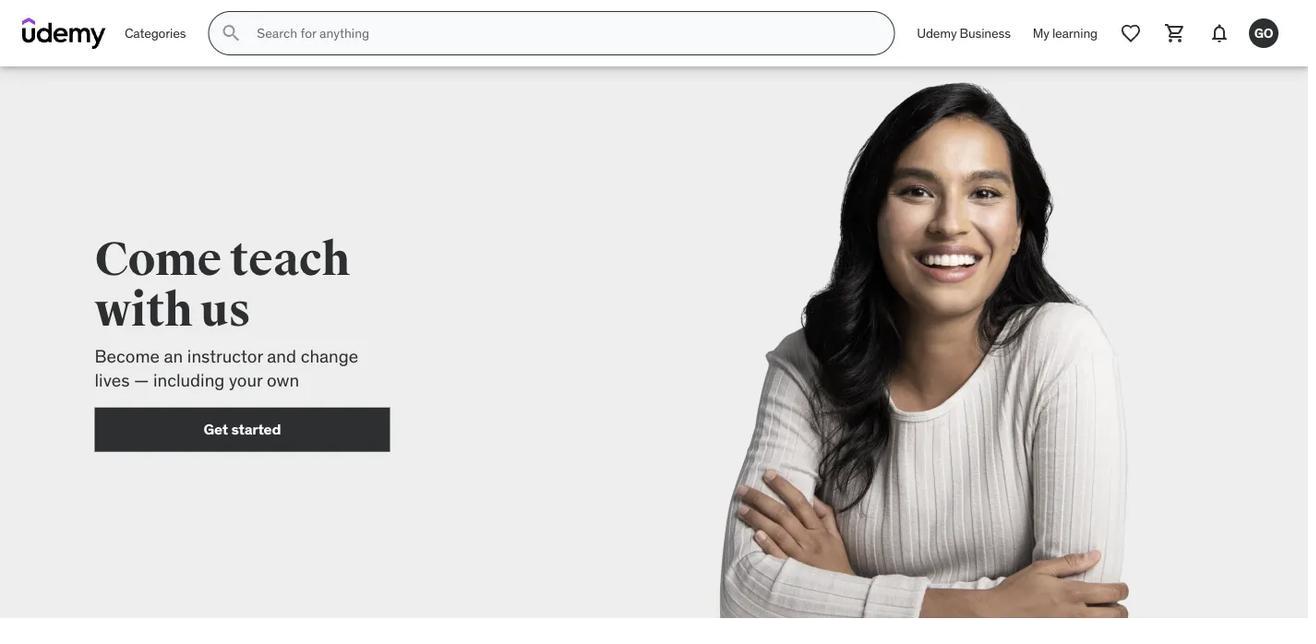 Task type: vqa. For each thing, say whether or not it's contained in the screenshot.
Module 3 - Exercises and Techniques to Playing Guitar's module
no



Task type: locate. For each thing, give the bounding box(es) containing it.
an
[[164, 345, 183, 367]]

learning
[[1053, 25, 1098, 41]]

come teach with us become an instructor and change lives — including your own
[[95, 231, 358, 392]]

Search for anything text field
[[253, 18, 872, 49]]

teach
[[230, 231, 350, 289]]

udemy business
[[917, 25, 1011, 41]]

own
[[267, 370, 299, 392]]

categories button
[[114, 11, 197, 55]]

go
[[1255, 25, 1274, 41]]



Task type: describe. For each thing, give the bounding box(es) containing it.
get
[[204, 420, 228, 439]]

us
[[201, 282, 251, 340]]

notifications image
[[1209, 22, 1231, 44]]

started
[[231, 420, 281, 439]]

udemy
[[917, 25, 957, 41]]

come
[[95, 231, 222, 289]]

shopping cart with 0 items image
[[1164, 22, 1186, 44]]

wishlist image
[[1120, 22, 1142, 44]]

including
[[153, 370, 225, 392]]

go link
[[1242, 11, 1286, 55]]

my learning link
[[1022, 11, 1109, 55]]

become
[[95, 345, 160, 367]]

with
[[95, 282, 192, 340]]

my
[[1033, 25, 1050, 41]]

get started link
[[95, 408, 390, 452]]

udemy image
[[22, 18, 106, 49]]

lives
[[95, 370, 130, 392]]

instructor
[[187, 345, 263, 367]]

submit search image
[[220, 22, 242, 44]]

your
[[229, 370, 263, 392]]

get started
[[204, 420, 281, 439]]

and
[[267, 345, 296, 367]]

change
[[301, 345, 358, 367]]

business
[[960, 25, 1011, 41]]

—
[[134, 370, 149, 392]]

categories
[[125, 25, 186, 41]]

udemy business link
[[906, 11, 1022, 55]]

my learning
[[1033, 25, 1098, 41]]



